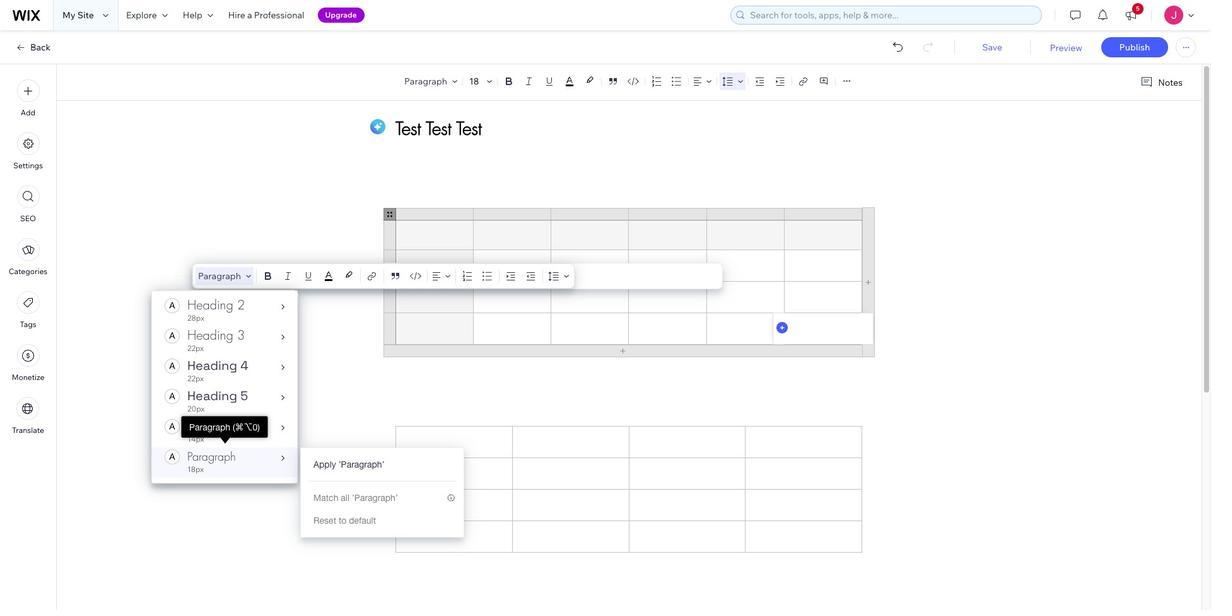 Task type: describe. For each thing, give the bounding box(es) containing it.
translate button
[[12, 398, 44, 435]]

0 vertical spatial 'paragraph'
[[339, 460, 385, 470]]

14px
[[187, 435, 204, 444]]

heading 3
[[187, 328, 245, 344]]

Search for tools, apps, help & more... field
[[747, 6, 1038, 24]]

a
[[247, 9, 252, 21]]

categories
[[9, 267, 47, 276]]

1 vertical spatial 5
[[241, 388, 248, 405]]

group image for heading 5
[[165, 389, 180, 404]]

2
[[237, 297, 245, 314]]

settings
[[13, 161, 43, 170]]

0 horizontal spatial paragraph button
[[196, 268, 254, 285]]

paragraph for the leftmost paragraph "button"
[[198, 271, 241, 282]]

reset
[[314, 516, 336, 526]]

Font Size field
[[468, 75, 482, 88]]

add
[[21, 108, 35, 117]]

5 inside button
[[1137, 4, 1140, 13]]

2 vertical spatial paragraph
[[187, 450, 236, 464]]

match
[[314, 493, 339, 504]]

09 icons / 05 xlarge48 / 07 arrow / 01 arrow right image for 2
[[281, 305, 285, 310]]

default
[[349, 516, 376, 526]]

09 icons / 05 xlarge48 / 07 arrow / 01 arrow right image for 5
[[281, 396, 285, 401]]

group image for paragraph
[[165, 450, 180, 465]]

help
[[183, 9, 202, 21]]

Add a Catchy Title text field
[[396, 117, 849, 140]]

site
[[77, 9, 94, 21]]

tags button
[[17, 292, 39, 329]]

professional
[[254, 9, 305, 21]]

upgrade
[[325, 10, 357, 20]]

hire
[[228, 9, 245, 21]]

to
[[339, 516, 347, 526]]

3
[[237, 328, 245, 344]]

paragraph for the right paragraph "button"
[[405, 76, 447, 87]]

22px for heading 4
[[187, 374, 204, 384]]

1 horizontal spatial paragraph button
[[402, 73, 460, 90]]

heading 2
[[187, 297, 245, 314]]

save button
[[967, 42, 1018, 53]]

1 vertical spatial 'paragraph'
[[352, 493, 398, 504]]

seo
[[20, 214, 36, 223]]

heading for heading 4
[[187, 358, 237, 374]]

hire a professional link
[[221, 0, 312, 30]]

monetize
[[12, 373, 44, 382]]

match all 'paragraph'
[[314, 493, 398, 504]]

apply 'paragraph'
[[314, 460, 385, 470]]

publish
[[1120, 42, 1151, 53]]

heading for heading 5
[[187, 388, 237, 405]]

heading for heading 2
[[187, 297, 233, 314]]



Task type: locate. For each thing, give the bounding box(es) containing it.
3 group image from the top
[[165, 389, 180, 404]]

save
[[983, 42, 1003, 53]]

heading 5
[[187, 388, 248, 405]]

22px up heading 5
[[187, 374, 204, 384]]

heading left 2
[[187, 297, 233, 314]]

1 vertical spatial 22px
[[187, 374, 204, 384]]

22px up 'heading 4'
[[187, 344, 204, 353]]

3 09 icons / 05 xlarge48 / 07 arrow / 01 arrow right image from the top
[[281, 365, 285, 370]]

3 group image from the top
[[165, 450, 180, 465]]

1 horizontal spatial 5
[[1137, 4, 1140, 13]]

20px
[[187, 405, 205, 414]]

notes button
[[1136, 74, 1187, 91]]

monetize button
[[12, 345, 44, 382]]

4
[[241, 358, 248, 374]]

paragraph button left font size field
[[402, 73, 460, 90]]

1 vertical spatial paragraph
[[198, 271, 241, 282]]

5
[[1137, 4, 1140, 13], [241, 388, 248, 405]]

back button
[[15, 42, 51, 53]]

22px
[[187, 344, 204, 353], [187, 374, 204, 384]]

heading
[[187, 297, 233, 314], [187, 328, 233, 344], [187, 358, 237, 374], [187, 388, 237, 405], [187, 421, 222, 432]]

2 group image from the top
[[165, 359, 180, 374]]

paragraph button
[[402, 73, 460, 90], [196, 268, 254, 285]]

paragraph
[[405, 76, 447, 87], [198, 271, 241, 282], [187, 450, 236, 464]]

2 vertical spatial group image
[[165, 450, 180, 465]]

5 heading from the top
[[187, 421, 222, 432]]

menu
[[0, 72, 56, 443]]

0 vertical spatial 5
[[1137, 4, 1140, 13]]

1 22px from the top
[[187, 344, 204, 353]]

group image left heading 3
[[165, 328, 180, 344]]

1 vertical spatial group image
[[165, 359, 180, 374]]

5 09 icons / 05 xlarge48 / 07 arrow / 01 arrow right image from the top
[[281, 426, 285, 431]]

translate
[[12, 426, 44, 435]]

reset to default
[[314, 516, 376, 526]]

09 icons / 05 xlarge48 / 07 arrow / 01 arrow right image for 6
[[281, 426, 285, 431]]

publish button
[[1102, 37, 1169, 57]]

1 group image from the top
[[165, 328, 180, 344]]

seo button
[[17, 186, 39, 223]]

group image for heading 2
[[165, 298, 180, 313]]

heading up the 14px
[[187, 421, 222, 432]]

'paragraph'
[[339, 460, 385, 470], [352, 493, 398, 504]]

4 09 icons / 05 xlarge48 / 07 arrow / 01 arrow right image from the top
[[281, 396, 285, 401]]

back
[[30, 42, 51, 53]]

add button
[[17, 80, 39, 117]]

1 group image from the top
[[165, 298, 180, 313]]

5 down 4
[[241, 388, 248, 405]]

notes
[[1159, 77, 1183, 88]]

09 icons / 05 xlarge48 / 07 arrow / 01 arrow right image for 4
[[281, 365, 285, 370]]

2 22px from the top
[[187, 374, 204, 384]]

'paragraph' up 'match all 'paragraph''
[[339, 460, 385, 470]]

categories button
[[9, 239, 47, 276]]

tags
[[20, 320, 36, 329]]

small plus button
[[777, 322, 788, 334]]

upgrade button
[[318, 8, 365, 23]]

all
[[341, 493, 350, 504]]

3 heading from the top
[[187, 358, 237, 374]]

'paragraph' up default
[[352, 493, 398, 504]]

5 button
[[1118, 0, 1145, 30]]

group image left heading 5
[[165, 389, 180, 404]]

28px
[[187, 314, 204, 323]]

paragraph left font size field
[[405, 76, 447, 87]]

group image
[[165, 298, 180, 313], [165, 419, 180, 434], [165, 450, 180, 465]]

group image
[[165, 328, 180, 344], [165, 359, 180, 374], [165, 389, 180, 404]]

preview button
[[1050, 42, 1083, 54]]

group image for heading 6
[[165, 419, 180, 434]]

2 heading from the top
[[187, 328, 233, 344]]

my site
[[62, 9, 94, 21]]

2 09 icons / 05 xlarge48 / 07 arrow / 01 arrow right image from the top
[[281, 335, 285, 340]]

heading for heading 3
[[187, 328, 233, 344]]

heading up heading 6 at bottom left
[[187, 388, 237, 405]]

heading 4
[[187, 358, 248, 374]]

heading for heading 6
[[187, 421, 222, 432]]

heading down 28px
[[187, 328, 233, 344]]

apply
[[314, 460, 336, 470]]

2 group image from the top
[[165, 419, 180, 434]]

1 vertical spatial paragraph button
[[196, 268, 254, 285]]

0 horizontal spatial 5
[[241, 388, 248, 405]]

4 heading from the top
[[187, 388, 237, 405]]

0 vertical spatial paragraph
[[405, 76, 447, 87]]

group image for heading 4
[[165, 359, 180, 374]]

explore
[[126, 9, 157, 21]]

1 heading from the top
[[187, 297, 233, 314]]

0 vertical spatial paragraph button
[[402, 73, 460, 90]]

6
[[225, 421, 230, 432]]

2 vertical spatial group image
[[165, 389, 180, 404]]

09 icons / 05 xlarge48 / 07 arrow / 01 arrow right image
[[281, 305, 285, 310], [281, 335, 285, 340], [281, 365, 285, 370], [281, 396, 285, 401], [281, 426, 285, 431], [281, 456, 285, 461]]

group image for heading 3
[[165, 328, 180, 344]]

small plus image
[[777, 322, 788, 334]]

1 vertical spatial group image
[[165, 419, 180, 434]]

paragraph up heading 2
[[198, 271, 241, 282]]

paragraph button up heading 2
[[196, 268, 254, 285]]

group image left 'heading 4'
[[165, 359, 180, 374]]

6 09 icons / 05 xlarge48 / 07 arrow / 01 arrow right image from the top
[[281, 456, 285, 461]]

heading 6
[[187, 421, 230, 432]]

18px
[[187, 465, 204, 475]]

0 vertical spatial 22px
[[187, 344, 204, 353]]

preview
[[1050, 42, 1083, 54]]

0 vertical spatial group image
[[165, 328, 180, 344]]

22px for heading 3
[[187, 344, 204, 353]]

paragraph up 18px
[[187, 450, 236, 464]]

1 09 icons / 05 xlarge48 / 07 arrow / 01 arrow right image from the top
[[281, 305, 285, 310]]

heading down heading 3
[[187, 358, 237, 374]]

menu containing add
[[0, 72, 56, 443]]

settings button
[[13, 133, 43, 170]]

help button
[[175, 0, 221, 30]]

0 vertical spatial group image
[[165, 298, 180, 313]]

09 icons / 05 xlarge48 / 07 arrow / 01 arrow right image for 3
[[281, 335, 285, 340]]

5 up publish button
[[1137, 4, 1140, 13]]

hire a professional
[[228, 9, 305, 21]]

my
[[62, 9, 75, 21]]



Task type: vqa. For each thing, say whether or not it's contained in the screenshot.
second Group image
yes



